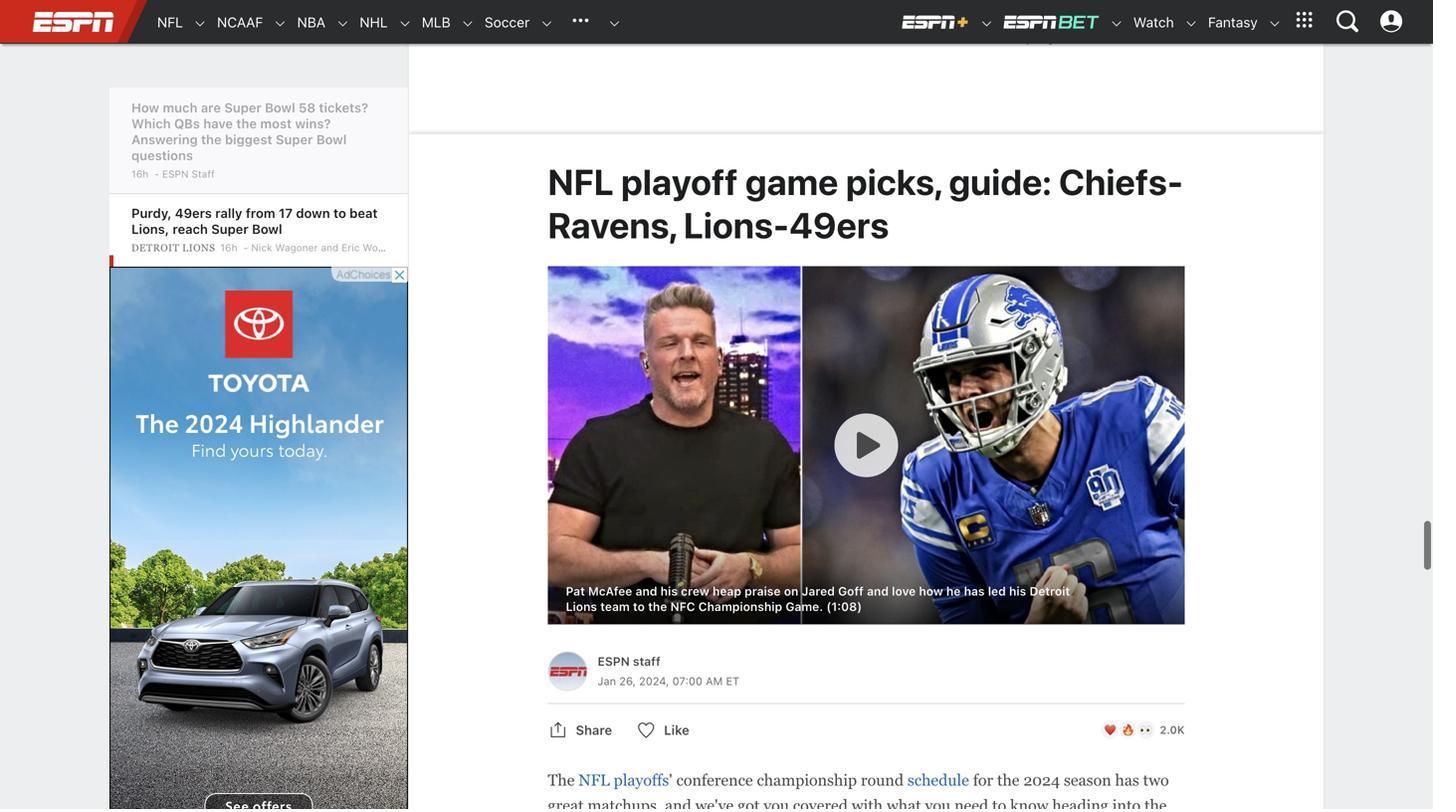 Task type: vqa. For each thing, say whether or not it's contained in the screenshot.
W6
no



Task type: locate. For each thing, give the bounding box(es) containing it.
nick wagoner and eric woodyard
[[251, 242, 411, 253]]

much
[[163, 100, 198, 115]]

eric
[[342, 242, 360, 253]]

what
[[887, 796, 922, 810]]

49ers down game in the right top of the page
[[790, 202, 890, 245]]

to inside for the 2024 season has two great matchups, and we've got you covered with what you need to know heading into th
[[993, 796, 1007, 810]]

1 horizontal spatial 49ers
[[790, 202, 890, 245]]

espn staff
[[162, 168, 215, 180]]

sweet penny stocks
[[775, 31, 885, 44]]

you
[[764, 796, 790, 810], [926, 796, 951, 810]]

share button
[[535, 713, 626, 745]]

1 horizontal spatial you
[[926, 796, 951, 810]]

1 horizontal spatial to
[[993, 796, 1007, 810]]

espn up jan
[[598, 654, 630, 668]]

game
[[746, 159, 839, 202]]

two
[[1144, 771, 1170, 789]]

you right got
[[764, 796, 790, 810]]

jan
[[598, 674, 616, 687]]

lions,
[[131, 222, 169, 236]]

heading
[[1053, 796, 1109, 810]]

17
[[279, 206, 293, 221]]

0 horizontal spatial and
[[321, 242, 339, 253]]

0 horizontal spatial you
[[764, 796, 790, 810]]

down
[[296, 206, 330, 221]]

0 horizontal spatial 16h
[[131, 168, 149, 180]]

1 vertical spatial and
[[665, 796, 692, 810]]

rally
[[215, 206, 242, 221]]

0 vertical spatial to
[[334, 206, 346, 221]]

the right for
[[998, 771, 1020, 789]]

you down schedule
[[926, 796, 951, 810]]

bowl
[[265, 100, 295, 115], [317, 132, 347, 147], [252, 222, 282, 236]]

espn down questions
[[162, 168, 189, 180]]

for the 2024 season has two great matchups, and we've got you covered with what you need to know heading into th
[[548, 771, 1170, 810]]

16h down questions
[[131, 168, 149, 180]]

watch link
[[1124, 1, 1175, 44]]

nfl left ncaaf link
[[157, 14, 183, 30]]

1 horizontal spatial 16h
[[220, 242, 238, 253]]

espn for staff
[[162, 168, 189, 180]]

into
[[1113, 796, 1141, 810]]

nfl up ravens, on the left top
[[548, 159, 614, 202]]

espn staff jan 26, 2024, 07:00 am et
[[598, 654, 740, 687]]

to
[[334, 206, 346, 221], [993, 796, 1007, 810]]

super
[[224, 100, 262, 115], [276, 132, 313, 147], [211, 222, 249, 236]]

1 vertical spatial bowl
[[317, 132, 347, 147]]

0 horizontal spatial 49ers
[[175, 206, 212, 221]]

16h
[[131, 168, 149, 180], [220, 242, 238, 253]]

playoff
[[621, 159, 738, 202]]

answering
[[131, 132, 198, 147]]

which
[[131, 116, 171, 131]]

know
[[1011, 796, 1049, 810]]

2 horizontal spatial the
[[998, 771, 1020, 789]]

and down '
[[665, 796, 692, 810]]

et
[[726, 674, 740, 687]]

the
[[236, 116, 257, 131], [201, 132, 222, 147], [998, 771, 1020, 789]]

for
[[974, 771, 994, 789]]

biggest
[[225, 132, 272, 147]]

chiefs-
[[1059, 159, 1184, 202]]

purdy,
[[131, 206, 172, 221]]

nfl right the
[[579, 771, 610, 789]]

playoffs
[[614, 771, 669, 789]]

and inside for the 2024 season has two great matchups, and we've got you covered with what you need to know heading into th
[[665, 796, 692, 810]]

advertisement element
[[110, 267, 408, 810]]

super down "rally"
[[211, 222, 249, 236]]

like
[[664, 722, 690, 737]]

bowl up most
[[265, 100, 295, 115]]

0 vertical spatial nfl
[[157, 14, 183, 30]]

nfl inside nfl link
[[157, 14, 183, 30]]

espn for staff
[[598, 654, 630, 668]]

like button
[[620, 713, 706, 745]]

have
[[203, 116, 233, 131]]

1 horizontal spatial espn
[[598, 654, 630, 668]]

nfl
[[157, 14, 183, 30], [548, 159, 614, 202], [579, 771, 610, 789]]

from
[[246, 206, 275, 221]]

and
[[321, 242, 339, 253], [665, 796, 692, 810]]

bowl down wins?
[[317, 132, 347, 147]]

0 horizontal spatial espn
[[162, 168, 189, 180]]

tickets?
[[319, 100, 369, 115]]

super inside purdy, 49ers rally from 17 down to beat lions, reach super bowl
[[211, 222, 249, 236]]

2 vertical spatial super
[[211, 222, 249, 236]]

49ers inside nfl playoff game picks, guide: chiefs- ravens, lions-49ers
[[790, 202, 890, 245]]

super down most
[[276, 132, 313, 147]]

great
[[548, 796, 584, 810]]

beat
[[350, 206, 378, 221]]

2 vertical spatial bowl
[[252, 222, 282, 236]]

round
[[861, 771, 904, 789]]

2 you from the left
[[926, 796, 951, 810]]

super up have
[[224, 100, 262, 115]]

2 vertical spatial the
[[998, 771, 1020, 789]]

0 vertical spatial 16h
[[131, 168, 149, 180]]

to inside purdy, 49ers rally from 17 down to beat lions, reach super bowl
[[334, 206, 346, 221]]

1 vertical spatial to
[[993, 796, 1007, 810]]

0 vertical spatial the
[[236, 116, 257, 131]]

detroit
[[131, 242, 179, 253]]

picks,
[[846, 159, 942, 202]]

1 horizontal spatial the
[[236, 116, 257, 131]]

bowl inside purdy, 49ers rally from 17 down to beat lions, reach super bowl
[[252, 222, 282, 236]]

to right the need
[[993, 796, 1007, 810]]

nfl playoff game picks, guide: chiefs- ravens, lions-49ers
[[548, 159, 1184, 245]]

the up 'biggest'
[[236, 116, 257, 131]]

1 vertical spatial espn
[[598, 654, 630, 668]]

lions-
[[684, 202, 790, 245]]

share
[[576, 722, 613, 737]]

and left eric on the left
[[321, 242, 339, 253]]

0 horizontal spatial the
[[201, 132, 222, 147]]

nhl link
[[350, 1, 388, 44]]

49ers up reach
[[175, 206, 212, 221]]

the inside for the 2024 season has two great matchups, and we've got you covered with what you need to know heading into th
[[998, 771, 1020, 789]]

most
[[260, 116, 292, 131]]

conference
[[677, 771, 753, 789]]

the down have
[[201, 132, 222, 147]]

espn inside espn staff jan 26, 2024, 07:00 am et
[[598, 654, 630, 668]]

nfl inside nfl playoff game picks, guide: chiefs- ravens, lions-49ers
[[548, 159, 614, 202]]

0 horizontal spatial to
[[334, 206, 346, 221]]

0 vertical spatial espn
[[162, 168, 189, 180]]

reach
[[173, 222, 208, 236]]

to left beat
[[334, 206, 346, 221]]

how much are super bowl 58 tickets? which qbs have the most wins? answering the biggest super bowl questions link
[[131, 100, 369, 163]]

purdy, 49ers rally from 17 down to beat lions, reach super bowl link
[[131, 206, 378, 236]]

16h right lions
[[220, 242, 238, 253]]

bowl down from
[[252, 222, 282, 236]]

how
[[131, 100, 159, 115]]

1 horizontal spatial and
[[665, 796, 692, 810]]

1 vertical spatial nfl
[[548, 159, 614, 202]]

got
[[738, 796, 760, 810]]

soccer link
[[475, 1, 530, 44]]

hq
[[1036, 31, 1053, 44]]



Task type: describe. For each thing, give the bounding box(es) containing it.
nfl for nfl playoff game picks, guide: chiefs- ravens, lions-49ers
[[548, 159, 614, 202]]

qbs
[[174, 116, 200, 131]]

1 vertical spatial super
[[276, 132, 313, 147]]

58
[[299, 100, 316, 115]]

how much are super bowl 58 tickets? which qbs have the most wins? answering the biggest super bowl questions
[[131, 100, 369, 163]]

we've
[[696, 796, 734, 810]]

staff
[[192, 168, 215, 180]]

guide:
[[949, 159, 1052, 202]]

mlb
[[422, 14, 451, 30]]

stocks
[[849, 31, 885, 44]]

detroit lions link
[[131, 242, 218, 254]]

woodyard
[[363, 242, 411, 253]]

am
[[706, 674, 723, 687]]

are
[[201, 100, 221, 115]]

questions
[[131, 148, 193, 163]]

2024,
[[639, 674, 670, 687]]

championship
[[757, 771, 858, 789]]

0 vertical spatial super
[[224, 100, 262, 115]]

nba link
[[287, 1, 326, 44]]

nfl for nfl
[[157, 14, 183, 30]]

purdy, 49ers rally from 17 down to beat lions, reach super bowl
[[131, 206, 378, 236]]

schedule
[[908, 771, 970, 789]]

wins?
[[295, 116, 331, 131]]

season
[[1064, 771, 1112, 789]]

sweet
[[775, 31, 808, 44]]

celebrity
[[983, 31, 1032, 44]]

mlb link
[[412, 1, 451, 44]]

1 you from the left
[[764, 796, 790, 810]]

has
[[1116, 771, 1140, 789]]

soccer
[[485, 14, 530, 30]]

ncaaf
[[217, 14, 263, 30]]

2024
[[1024, 771, 1061, 789]]

need
[[955, 796, 989, 810]]

matchups,
[[588, 796, 661, 810]]

watch
[[1134, 14, 1175, 30]]

07:00
[[673, 674, 703, 687]]

49ers inside purdy, 49ers rally from 17 down to beat lions, reach super bowl
[[175, 206, 212, 221]]

detroit lions 16h
[[131, 242, 238, 253]]

celebrity hq
[[983, 31, 1053, 44]]

today's
[[566, 31, 607, 44]]

today's nyc link
[[566, 0, 750, 48]]

ravens,
[[548, 202, 677, 245]]

covered
[[793, 796, 848, 810]]

nhl
[[360, 14, 388, 30]]

sweet penny stocks link
[[775, 0, 959, 48]]

penny
[[812, 31, 845, 44]]

nfl link
[[147, 1, 183, 44]]

the
[[548, 771, 575, 789]]

'
[[669, 771, 673, 789]]

today's nyc
[[566, 31, 633, 44]]

2.0k
[[1160, 723, 1185, 736]]

celebrity hq link
[[983, 0, 1167, 48]]

staff
[[633, 654, 661, 668]]

26,
[[620, 674, 636, 687]]

lions
[[182, 242, 215, 253]]

ncaaf link
[[207, 1, 263, 44]]

nick
[[251, 242, 272, 253]]

nyc
[[610, 31, 633, 44]]

1 vertical spatial the
[[201, 132, 222, 147]]

0 vertical spatial bowl
[[265, 100, 295, 115]]

fantasy
[[1209, 14, 1258, 30]]

2 vertical spatial nfl
[[579, 771, 610, 789]]

wagoner
[[275, 242, 318, 253]]

fantasy link
[[1199, 1, 1258, 44]]

the nfl playoffs ' conference championship round schedule
[[548, 771, 970, 789]]

2.0k button
[[1085, 713, 1201, 745]]

schedule link
[[908, 771, 970, 789]]

nfl playoffs link
[[579, 771, 669, 789]]

0 vertical spatial and
[[321, 242, 339, 253]]

nba
[[297, 14, 326, 30]]

1 vertical spatial 16h
[[220, 242, 238, 253]]



